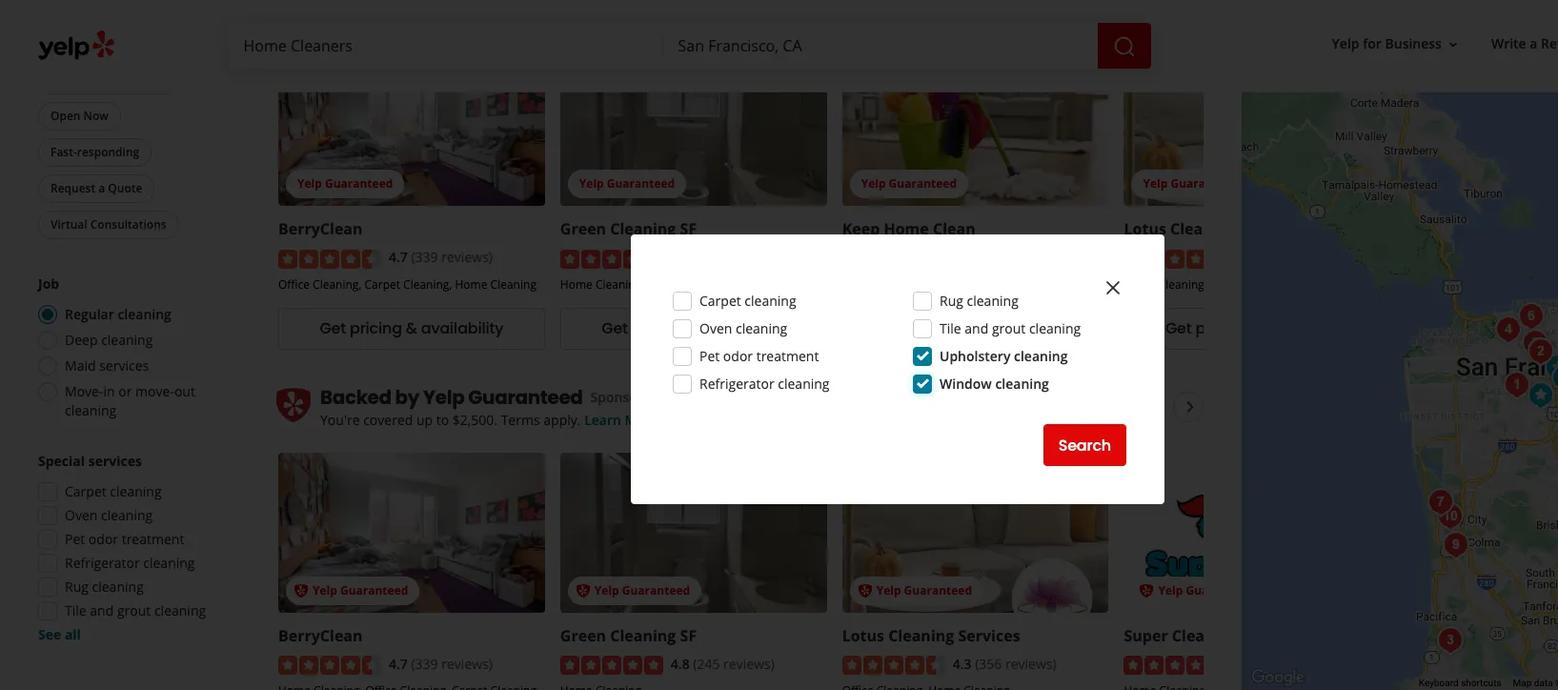 Task type: vqa. For each thing, say whether or not it's contained in the screenshot.
See hours link
no



Task type: locate. For each thing, give the bounding box(es) containing it.
sunshine house cleaning services image
[[1517, 324, 1555, 362]]

keyboard shortcuts
[[1419, 678, 1502, 688]]

rug cleaning up upholstery
[[940, 292, 1019, 310]]

0 horizontal spatial refrigerator cleaning
[[65, 554, 195, 572]]

get pricing & availability button up 16 info v2 image
[[560, 308, 827, 350]]

berryclean image
[[1546, 359, 1558, 397]]

green for lotus cleaning services
[[560, 625, 606, 646]]

0 horizontal spatial learn
[[501, 4, 538, 22]]

a for request
[[98, 180, 105, 196]]

1 vertical spatial refrigerator cleaning
[[65, 554, 195, 572]]

featured group
[[34, 34, 236, 243]]

0 horizontal spatial learn more link
[[501, 4, 575, 22]]

get pricing & availability up 16 info v2 image
[[602, 318, 786, 340]]

1 horizontal spatial oven
[[700, 319, 732, 337]]

0 vertical spatial 4.3 star rating image
[[1124, 250, 1227, 269]]

3 get pricing & availability from the left
[[884, 318, 1068, 340]]

get pricing & availability button for lotus cleaning services
[[1124, 308, 1391, 350]]

get pricing & availability down the office cleaning, carpet cleaning, home cleaning on the left top
[[320, 318, 504, 340]]

yelp guaranteed
[[423, 384, 583, 411]]

and
[[965, 319, 989, 337], [90, 601, 114, 620]]

lotus cleaning services
[[1124, 219, 1302, 240], [842, 625, 1020, 646]]

1 4.7 from the top
[[389, 248, 408, 266]]

1 horizontal spatial rug
[[940, 292, 964, 310]]

1 horizontal spatial rug cleaning
[[940, 292, 1019, 310]]

a inside "element"
[[1530, 35, 1538, 53]]

green
[[560, 219, 606, 240], [560, 625, 606, 646]]

green cleaning sf link up home cleaning
[[560, 219, 697, 240]]

green cleaning sf link for keep
[[560, 219, 697, 240]]

berryclean
[[278, 219, 363, 240], [278, 625, 363, 646]]

get pricing & availability button
[[278, 308, 545, 350], [560, 308, 827, 350], [842, 308, 1109, 350], [1124, 308, 1391, 350]]

2 sf from the top
[[680, 625, 697, 646]]

1 horizontal spatial pet
[[700, 347, 720, 365]]

learn more link for more
[[501, 4, 575, 22]]

deep
[[65, 331, 98, 349]]

close image
[[1102, 276, 1125, 299]]

1 vertical spatial 4.7 star rating image
[[278, 656, 381, 675]]

sponsored
[[591, 388, 659, 406]]

1 (339 from the top
[[411, 248, 438, 266]]

berryclean link
[[278, 219, 363, 240], [278, 625, 363, 646]]

4.3 star rating image left 4.3
[[842, 656, 945, 675]]

victory's cleaning services image
[[1432, 497, 1470, 535]]

a inside button
[[98, 180, 105, 196]]

yelp for business button
[[1325, 27, 1469, 61]]

0 horizontal spatial lotus cleaning services
[[842, 625, 1020, 646]]

2 green from the top
[[560, 625, 606, 646]]

1 green from the top
[[560, 219, 606, 240]]

1 horizontal spatial refrigerator
[[700, 375, 775, 393]]

odor
[[723, 347, 753, 365], [89, 530, 118, 548]]

grout inside search dialog
[[992, 319, 1026, 337]]

4.7 star rating image for keep home clean
[[278, 250, 381, 269]]

get for lotus cleaning services
[[1166, 318, 1192, 340]]

tile up 'all'
[[65, 601, 86, 620]]

1 vertical spatial lotus
[[842, 625, 885, 646]]

get pricing & availability button down the office cleaning, carpet cleaning, home cleaning on the left top
[[278, 308, 545, 350]]

cleaning
[[745, 292, 796, 310], [967, 292, 1019, 310], [118, 305, 171, 323], [736, 319, 788, 337], [1029, 319, 1081, 337], [101, 331, 153, 349], [1014, 347, 1068, 365], [778, 375, 830, 393], [995, 375, 1049, 393], [65, 401, 117, 419], [110, 482, 162, 500], [101, 506, 153, 524], [143, 554, 195, 572], [92, 578, 144, 596], [154, 601, 206, 620]]

2 get pricing & availability button from the left
[[560, 308, 827, 350]]

1 4.8 star rating image from the top
[[560, 250, 663, 269]]

office for berryclean
[[278, 276, 310, 292]]

treatment inside search dialog
[[757, 347, 819, 365]]

0 vertical spatial clean
[[933, 219, 976, 240]]

4.3 (356 reviews)
[[953, 655, 1057, 673]]

cleaning
[[610, 219, 676, 240], [1170, 219, 1236, 240], [491, 276, 537, 292], [596, 276, 642, 292], [1246, 276, 1292, 292], [610, 625, 676, 646], [889, 625, 954, 646]]

sf
[[680, 219, 697, 240], [680, 625, 697, 646]]

0 horizontal spatial pet odor treatment
[[65, 530, 184, 548]]

2 cleaning, from the left
[[403, 276, 452, 292]]

rug up 'all'
[[65, 578, 89, 596]]

1 sf from the top
[[680, 219, 697, 240]]

yelp guaranteed link
[[278, 46, 545, 206], [560, 46, 827, 206], [842, 46, 1109, 206], [1124, 46, 1391, 206], [278, 453, 545, 613], [560, 453, 827, 613], [842, 453, 1109, 613], [1124, 453, 1391, 613]]

0 vertical spatial lotus cleaning services link
[[1124, 219, 1302, 240]]

1 berryclean from the top
[[278, 219, 363, 240]]

1 vertical spatial green
[[560, 625, 606, 646]]

2 get from the left
[[602, 318, 628, 340]]

1 vertical spatial a
[[98, 180, 105, 196]]

0 vertical spatial up
[[416, 4, 433, 22]]

services right special
[[88, 452, 142, 470]]

guaranteed
[[325, 176, 393, 192], [607, 176, 675, 192], [889, 176, 957, 192], [1171, 176, 1239, 192], [340, 582, 408, 598], [622, 582, 690, 598], [904, 582, 972, 598], [1186, 582, 1254, 598]]

0 vertical spatial berryclean link
[[278, 219, 363, 240]]

refrigerator cleaning right 16 info v2 image
[[700, 375, 830, 393]]

map region
[[1153, 0, 1558, 690]]

1 horizontal spatial 4.3 star rating image
[[1124, 250, 1227, 269]]

2 16 yelp guaranteed v2 image from the left
[[576, 583, 591, 598]]

sf for keep home clean
[[680, 219, 697, 240]]

1 horizontal spatial office
[[1124, 276, 1156, 292]]

4.7 star rating image
[[278, 250, 381, 269], [278, 656, 381, 675]]

1 horizontal spatial grout
[[992, 319, 1026, 337]]

1 horizontal spatial lotus
[[1124, 219, 1167, 240]]

tile and grout cleaning up upholstery cleaning
[[940, 319, 1081, 337]]

clean up 4.9 star rating image at the bottom of page
[[1172, 625, 1215, 646]]

yelp inside button
[[1332, 35, 1360, 53]]

2 4.7 from the top
[[389, 655, 408, 673]]

1 vertical spatial 4.7 (339 reviews)
[[389, 655, 493, 673]]

1 green cleaning sf link from the top
[[560, 219, 697, 240]]

16 yelp guaranteed v2 image for berryclean
[[294, 583, 309, 598]]

1 horizontal spatial tile
[[940, 319, 961, 337]]

carpet cleaning
[[700, 292, 796, 310], [65, 482, 162, 500]]

2 you're from the top
[[320, 411, 360, 429]]

4.7 (339 reviews) for keep home clean
[[389, 248, 493, 266]]

1 vertical spatial up
[[416, 411, 433, 429]]

green cleaning sf up 4.8
[[560, 625, 697, 646]]

grout
[[992, 319, 1026, 337], [117, 601, 151, 620]]

get pricing & availability up upholstery
[[884, 318, 1068, 340]]

get pricing & availability button down office cleaning, home cleaning
[[1124, 308, 1391, 350]]

rug
[[940, 292, 964, 310], [65, 578, 89, 596]]

1 berryclean link from the top
[[278, 219, 363, 240]]

1 4.7 star rating image from the top
[[278, 250, 381, 269]]

0 horizontal spatial odor
[[89, 530, 118, 548]]

1 green cleaning sf from the top
[[560, 219, 697, 240]]

3 cleaning, from the left
[[1159, 276, 1208, 292]]

1 to from the top
[[436, 4, 449, 22]]

1 horizontal spatial more
[[625, 411, 659, 429]]

tile and grout cleaning up 'all'
[[65, 601, 206, 620]]

refrigerator
[[700, 375, 775, 393], [65, 554, 140, 572]]

lotus cleaning services up office cleaning, home cleaning
[[1124, 219, 1302, 240]]

green cleaning sf image
[[1432, 621, 1470, 659]]

1 vertical spatial to
[[436, 411, 449, 429]]

0 vertical spatial carpet cleaning
[[700, 292, 796, 310]]

0 vertical spatial services
[[1240, 219, 1302, 240]]

get for green cleaning sf
[[602, 318, 628, 340]]

lotus cleaning services link up office cleaning, home cleaning
[[1124, 219, 1302, 240]]

16 yelp guaranteed v2 image for green cleaning sf
[[576, 583, 591, 598]]

2 $2,500. from the top
[[453, 411, 498, 429]]

green cleaning sf for keep home clean
[[560, 219, 697, 240]]

0 horizontal spatial lotus
[[842, 625, 885, 646]]

0 horizontal spatial and
[[90, 601, 114, 620]]

get pricing & availability button up window
[[842, 308, 1109, 350]]

shortcuts
[[1461, 678, 1502, 688]]

2 availability from the left
[[703, 318, 786, 340]]

1 cleaning, from the left
[[313, 276, 362, 292]]

option group containing job
[[32, 275, 236, 420]]

0 horizontal spatial rug cleaning
[[65, 578, 144, 596]]

4.8 star rating image left 4.8
[[560, 656, 663, 675]]

1 office from the left
[[278, 276, 310, 292]]

you're for you're covered up to $2,500. learn more
[[320, 4, 360, 22]]

16 yelp guaranteed v2 image
[[294, 583, 309, 598], [576, 583, 591, 598], [858, 583, 873, 598], [1139, 583, 1155, 598]]

refrigerator cleaning up 'all'
[[65, 554, 195, 572]]

featured
[[38, 34, 98, 52]]

rug cleaning
[[940, 292, 1019, 310], [65, 578, 144, 596]]

cleaning,
[[313, 276, 362, 292], [403, 276, 452, 292], [1159, 276, 1208, 292]]

maid services
[[65, 356, 149, 375]]

super clean 360
[[1124, 625, 1245, 646]]

refrigerator up 'all'
[[65, 554, 140, 572]]

a left rev
[[1530, 35, 1538, 53]]

0 vertical spatial rug cleaning
[[940, 292, 1019, 310]]

home cleaning
[[560, 276, 642, 292]]

1 vertical spatial clean
[[1172, 625, 1215, 646]]

None search field
[[228, 23, 1155, 69]]

1 covered from the top
[[363, 4, 413, 22]]

0 horizontal spatial carpet cleaning
[[65, 482, 162, 500]]

carpet
[[365, 276, 400, 292], [700, 292, 741, 310], [65, 482, 106, 500]]

berryclean link for lotus cleaning services
[[278, 625, 363, 646]]

group containing special services
[[32, 452, 236, 644]]

lotus
[[1124, 219, 1167, 240], [842, 625, 885, 646]]

amazing cleaning team image
[[1513, 297, 1551, 335]]

1 vertical spatial berryclean
[[278, 625, 363, 646]]

tile and grout cleaning inside search dialog
[[940, 319, 1081, 337]]

1 vertical spatial pet odor treatment
[[65, 530, 184, 548]]

& for lotus cleaning services
[[1252, 318, 1263, 340]]

pricing down the office cleaning, carpet cleaning, home cleaning on the left top
[[350, 318, 402, 340]]

you're for you're covered up to $2,500. terms apply. learn more
[[320, 411, 360, 429]]

request
[[51, 180, 95, 196]]

0 vertical spatial $2,500.
[[453, 4, 498, 22]]

2 up from the top
[[416, 411, 433, 429]]

1 vertical spatial 4.7
[[389, 655, 408, 673]]

1 vertical spatial oven
[[65, 506, 98, 524]]

yelp
[[1332, 35, 1360, 53], [297, 176, 322, 192], [579, 176, 604, 192], [861, 176, 886, 192], [1143, 176, 1168, 192], [313, 582, 337, 598], [595, 582, 619, 598], [877, 582, 901, 598], [1159, 582, 1183, 598]]

1 $2,500. from the top
[[453, 4, 498, 22]]

1 horizontal spatial cleaning,
[[403, 276, 452, 292]]

services up or
[[99, 356, 149, 375]]

0 horizontal spatial a
[[98, 180, 105, 196]]

0 horizontal spatial tile
[[65, 601, 86, 620]]

16 yelp guaranteed v2 image for super clean 360
[[1139, 583, 1155, 598]]

keep home clean link
[[842, 219, 976, 240]]

1 4.7 (339 reviews) from the top
[[389, 248, 493, 266]]

data
[[1534, 678, 1553, 688]]

backed by yelp guaranteed
[[320, 384, 583, 411]]

1 16 yelp guaranteed v2 image from the left
[[294, 583, 309, 598]]

availability for berryclean
[[421, 318, 504, 340]]

special
[[38, 452, 85, 470]]

4.7 (339 reviews)
[[389, 248, 493, 266], [389, 655, 493, 673]]

lotus cleaning services link up 4.3
[[842, 625, 1020, 646]]

0 vertical spatial 4.7 (339 reviews)
[[389, 248, 493, 266]]

1 get from the left
[[320, 318, 346, 340]]

google image
[[1247, 665, 1310, 690]]

16 chevron down v2 image
[[1446, 37, 1461, 52]]

0 vertical spatial you're
[[320, 4, 360, 22]]

get pricing & availability for berryclean
[[320, 318, 504, 340]]

0 vertical spatial 4.7
[[389, 248, 408, 266]]

request a quote
[[51, 180, 142, 196]]

2 green cleaning sf link from the top
[[560, 625, 697, 646]]

2 covered from the top
[[363, 411, 413, 429]]

clean
[[933, 219, 976, 240], [1172, 625, 1215, 646]]

0 vertical spatial learn more link
[[501, 4, 575, 22]]

refrigerator cleaning
[[700, 375, 830, 393], [65, 554, 195, 572]]

1 pricing from the left
[[350, 318, 402, 340]]

sf for lotus cleaning services
[[680, 625, 697, 646]]

3 16 yelp guaranteed v2 image from the left
[[858, 583, 873, 598]]

covered
[[363, 4, 413, 22], [363, 411, 413, 429]]

get pricing & availability button for berryclean
[[278, 308, 545, 350]]

1 vertical spatial tile and grout cleaning
[[65, 601, 206, 620]]

1 get pricing & availability button from the left
[[278, 308, 545, 350]]

option group
[[32, 275, 236, 420]]

write
[[1492, 35, 1527, 53]]

4.3
[[953, 655, 972, 673]]

1 vertical spatial learn more link
[[584, 411, 659, 429]]

4.8 star rating image
[[560, 250, 663, 269], [560, 656, 663, 675]]

office
[[278, 276, 310, 292], [1124, 276, 1156, 292]]

map data ©
[[1513, 678, 1558, 688]]

0 horizontal spatial tile and grout cleaning
[[65, 601, 206, 620]]

0 vertical spatial oven cleaning
[[700, 319, 788, 337]]

4 & from the left
[[1252, 318, 1263, 340]]

pricing up upholstery
[[914, 318, 966, 340]]

0 vertical spatial berryclean
[[278, 219, 363, 240]]

lotus cleaning services link
[[1124, 219, 1302, 240], [842, 625, 1020, 646]]

1 vertical spatial lotus cleaning services
[[842, 625, 1020, 646]]

reviews)
[[442, 248, 493, 266], [442, 655, 493, 673], [724, 655, 775, 673], [1006, 655, 1057, 673]]

1 & from the left
[[406, 318, 417, 340]]

0 horizontal spatial grout
[[117, 601, 151, 620]]

rug up upholstery
[[940, 292, 964, 310]]

2 4.7 star rating image from the top
[[278, 656, 381, 675]]

1 vertical spatial berryclean link
[[278, 625, 363, 646]]

2 berryclean link from the top
[[278, 625, 363, 646]]

yelp guaranteed
[[297, 176, 393, 192], [579, 176, 675, 192], [861, 176, 957, 192], [1143, 176, 1239, 192], [313, 582, 408, 598], [595, 582, 690, 598], [877, 582, 972, 598], [1159, 582, 1254, 598]]

1 you're from the top
[[320, 4, 360, 22]]

2 horizontal spatial carpet
[[700, 292, 741, 310]]

home
[[884, 219, 929, 240], [455, 276, 488, 292], [560, 276, 593, 292], [1211, 276, 1243, 292]]

1 horizontal spatial a
[[1530, 35, 1538, 53]]

virtual consultations
[[51, 216, 166, 233]]

pricing down office cleaning, home cleaning
[[1196, 318, 1248, 340]]

green cleaning sf link up 4.8
[[560, 625, 697, 646]]

3 & from the left
[[970, 318, 981, 340]]

0 vertical spatial 4.8 star rating image
[[560, 250, 663, 269]]

4 get pricing & availability from the left
[[1166, 318, 1350, 340]]

treatment
[[757, 347, 819, 365], [122, 530, 184, 548]]

business
[[1385, 35, 1442, 53]]

user actions element
[[1317, 27, 1558, 65]]

2 to from the top
[[436, 411, 449, 429]]

super
[[1124, 625, 1168, 646]]

0 vertical spatial learn
[[501, 4, 538, 22]]

4 get pricing & availability button from the left
[[1124, 308, 1391, 350]]

0 vertical spatial refrigerator
[[700, 375, 775, 393]]

next image
[[1179, 395, 1202, 418]]

1 vertical spatial oven cleaning
[[65, 506, 153, 524]]

pet
[[700, 347, 720, 365], [65, 530, 85, 548]]

0 vertical spatial green cleaning sf link
[[560, 219, 697, 240]]

1 horizontal spatial clean
[[1172, 625, 1215, 646]]

1 horizontal spatial services
[[1240, 219, 1302, 240]]

get pricing & availability
[[320, 318, 504, 340], [602, 318, 786, 340], [884, 318, 1068, 340], [1166, 318, 1350, 340]]

0 vertical spatial to
[[436, 4, 449, 22]]

sparkling clean pro image
[[1522, 332, 1558, 370], [1522, 332, 1558, 370]]

learn more link for apply.
[[584, 411, 659, 429]]

3 get pricing & availability button from the left
[[842, 308, 1109, 350]]

2 (339 from the top
[[411, 655, 438, 673]]

tile up upholstery
[[940, 319, 961, 337]]

ana's cleaning services image
[[1490, 310, 1528, 348]]

3 availability from the left
[[985, 318, 1068, 340]]

2 pricing from the left
[[632, 318, 684, 340]]

rug cleaning up 'all'
[[65, 578, 144, 596]]

2 office from the left
[[1124, 276, 1156, 292]]

pet odor treatment
[[700, 347, 819, 365], [65, 530, 184, 548]]

0 vertical spatial tile
[[940, 319, 961, 337]]

4 get from the left
[[1166, 318, 1192, 340]]

2 4.7 (339 reviews) from the top
[[389, 655, 493, 673]]

move-in or move-out cleaning
[[65, 382, 195, 419]]

4.3 star rating image up office cleaning, home cleaning
[[1124, 250, 1227, 269]]

write a rev link
[[1484, 27, 1558, 61]]

carpet cleaning inside search dialog
[[700, 292, 796, 310]]

refrigerator right 16 info v2 image
[[700, 375, 775, 393]]

1 vertical spatial services
[[958, 625, 1020, 646]]

learn more link
[[501, 4, 575, 22], [584, 411, 659, 429]]

2 berryclean from the top
[[278, 625, 363, 646]]

pricing for lotus cleaning services
[[1196, 318, 1248, 340]]

0 horizontal spatial cleaning,
[[313, 276, 362, 292]]

©
[[1556, 678, 1558, 688]]

green cleaning sf up home cleaning
[[560, 219, 697, 240]]

360
[[1219, 625, 1245, 646]]

1 horizontal spatial pet odor treatment
[[700, 347, 819, 365]]

1 vertical spatial 4.8 star rating image
[[560, 656, 663, 675]]

1 availability from the left
[[421, 318, 504, 340]]

search dialog
[[0, 0, 1558, 690]]

1 horizontal spatial and
[[965, 319, 989, 337]]

services up (356
[[958, 625, 1020, 646]]

services for special services
[[88, 452, 142, 470]]

get pricing & availability down office cleaning, home cleaning
[[1166, 318, 1350, 340]]

0 vertical spatial oven
[[700, 319, 732, 337]]

1 vertical spatial learn
[[584, 411, 621, 429]]

group
[[32, 452, 236, 644]]

services
[[1240, 219, 1302, 240], [958, 625, 1020, 646]]

1 vertical spatial green cleaning sf link
[[560, 625, 697, 646]]

lotus cleaning services up 4.3
[[842, 625, 1020, 646]]

1 get pricing & availability from the left
[[320, 318, 504, 340]]

0 horizontal spatial 4.3 star rating image
[[842, 656, 945, 675]]

1 horizontal spatial tile and grout cleaning
[[940, 319, 1081, 337]]

oven
[[700, 319, 732, 337], [65, 506, 98, 524]]

1 vertical spatial rug cleaning
[[65, 578, 144, 596]]

0 vertical spatial rug
[[940, 292, 964, 310]]

0 vertical spatial services
[[99, 356, 149, 375]]

4.7 (339 reviews) for lotus cleaning services
[[389, 655, 493, 673]]

0 vertical spatial treatment
[[757, 347, 819, 365]]

services up office cleaning, home cleaning
[[1240, 219, 1302, 240]]

services
[[99, 356, 149, 375], [88, 452, 142, 470]]

more
[[541, 4, 575, 22], [625, 411, 659, 429]]

16 yelp guaranteed v2 image for lotus cleaning services
[[858, 583, 873, 598]]

$2,500.
[[453, 4, 498, 22], [453, 411, 498, 429]]

4 availability from the left
[[1267, 318, 1350, 340]]

pricing up 16 info v2 image
[[632, 318, 684, 340]]

4.8 star rating image up home cleaning
[[560, 250, 663, 269]]

search image
[[1113, 35, 1136, 58]]

odor inside group
[[89, 530, 118, 548]]

4 pricing from the left
[[1196, 318, 1248, 340]]

1 horizontal spatial lotus cleaning services link
[[1124, 219, 1302, 240]]

search
[[1059, 434, 1111, 456]]

green for keep home clean
[[560, 219, 606, 240]]

1 vertical spatial (339
[[411, 655, 438, 673]]

1 up from the top
[[416, 4, 433, 22]]

2 & from the left
[[688, 318, 699, 340]]

0 horizontal spatial services
[[958, 625, 1020, 646]]

2 get pricing & availability from the left
[[602, 318, 786, 340]]

4 16 yelp guaranteed v2 image from the left
[[1139, 583, 1155, 598]]

2 green cleaning sf from the top
[[560, 625, 697, 646]]

0 vertical spatial (339
[[411, 248, 438, 266]]

a left quote
[[98, 180, 105, 196]]

clean right "keep"
[[933, 219, 976, 240]]

pricing
[[350, 318, 402, 340], [632, 318, 684, 340], [914, 318, 966, 340], [1196, 318, 1248, 340]]

4.3 star rating image
[[1124, 250, 1227, 269], [842, 656, 945, 675]]

0 horizontal spatial oven cleaning
[[65, 506, 153, 524]]

1 vertical spatial you're
[[320, 411, 360, 429]]

green cleaning sf link for lotus
[[560, 625, 697, 646]]



Task type: describe. For each thing, give the bounding box(es) containing it.
4.8 (245 reviews)
[[671, 655, 775, 673]]

office cleaning, carpet cleaning, home cleaning
[[278, 276, 537, 292]]

out
[[174, 382, 195, 400]]

1 vertical spatial refrigerator
[[65, 554, 140, 572]]

you're covered up to $2,500. terms apply. learn more
[[320, 411, 659, 429]]

loany's deep cleaning service image
[[1438, 526, 1476, 564]]

green cleaning sf image
[[1432, 621, 1470, 659]]

quote
[[108, 180, 142, 196]]

berryclean image
[[1546, 359, 1558, 397]]

office for lotus cleaning services
[[1124, 276, 1156, 292]]

get for berryclean
[[320, 318, 346, 340]]

you're covered up to $2,500. learn more
[[320, 4, 575, 22]]

4.7 for keep
[[389, 248, 408, 266]]

see
[[38, 625, 61, 643]]

refrigerator inside search dialog
[[700, 375, 775, 393]]

1 vertical spatial pet
[[65, 530, 85, 548]]

write a rev
[[1492, 35, 1558, 53]]

cleaning, for lotus cleaning services
[[1159, 276, 1208, 292]]

keep home clean
[[842, 219, 976, 240]]

0 horizontal spatial lotus cleaning services link
[[842, 625, 1020, 646]]

covered for you're covered up to $2,500. learn more
[[363, 4, 413, 22]]

$2,500. for learn
[[453, 4, 498, 22]]

and inside group
[[90, 601, 114, 620]]

(339 for lotus cleaning services
[[411, 655, 438, 673]]

richyelle's cleaning image
[[1422, 483, 1460, 521]]

keyboard shortcuts button
[[1419, 677, 1502, 690]]

upholstery cleaning
[[940, 347, 1068, 365]]

cleaning inside move-in or move-out cleaning
[[65, 401, 117, 419]]

responding
[[77, 144, 139, 160]]

rug cleaning inside search dialog
[[940, 292, 1019, 310]]

cleaning glow image
[[1540, 348, 1558, 387]]

1 horizontal spatial learn
[[584, 411, 621, 429]]

green cleaning sf for lotus cleaning services
[[560, 625, 697, 646]]

office cleaning, home cleaning
[[1124, 276, 1292, 292]]

move-
[[65, 382, 103, 400]]

0 vertical spatial more
[[541, 4, 575, 22]]

oven inside search dialog
[[700, 319, 732, 337]]

services for maid services
[[99, 356, 149, 375]]

0 vertical spatial lotus
[[1124, 219, 1167, 240]]

or
[[118, 382, 132, 400]]

move-
[[135, 382, 174, 400]]

1 vertical spatial carpet cleaning
[[65, 482, 162, 500]]

up for learn
[[416, 4, 433, 22]]

pricing for berryclean
[[350, 318, 402, 340]]

rev
[[1541, 35, 1558, 53]]

angel's cleaning services image
[[1522, 376, 1558, 414]]

1 vertical spatial 4.3 star rating image
[[842, 656, 945, 675]]

odor inside search dialog
[[723, 347, 753, 365]]

(339 for keep home clean
[[411, 248, 438, 266]]

see all button
[[38, 625, 81, 643]]

0 horizontal spatial clean
[[933, 219, 976, 240]]

pricing for green cleaning sf
[[632, 318, 684, 340]]

1 vertical spatial treatment
[[122, 530, 184, 548]]

oven cleaning inside search dialog
[[700, 319, 788, 337]]

fast-responding button
[[38, 138, 152, 167]]

regular
[[65, 305, 114, 323]]

search button
[[1043, 424, 1127, 466]]

apply.
[[544, 411, 581, 429]]

0 vertical spatial lotus cleaning services
[[1124, 219, 1302, 240]]

pet inside search dialog
[[700, 347, 720, 365]]

special services
[[38, 452, 142, 470]]

1 vertical spatial grout
[[117, 601, 151, 620]]

covered for you're covered up to $2,500. terms apply. learn more
[[363, 411, 413, 429]]

fast-
[[51, 144, 77, 160]]

get pricing & availability for lotus cleaning services
[[1166, 318, 1350, 340]]

alves cleaning image
[[1499, 366, 1537, 404]]

3 pricing from the left
[[914, 318, 966, 340]]

fast-responding
[[51, 144, 139, 160]]

window
[[940, 375, 992, 393]]

open now
[[51, 108, 109, 124]]

berryclean link for keep home clean
[[278, 219, 363, 240]]

availability for lotus cleaning services
[[1267, 318, 1350, 340]]

see all
[[38, 625, 81, 643]]

terms
[[501, 411, 540, 429]]

and inside search dialog
[[965, 319, 989, 337]]

window cleaning
[[940, 375, 1049, 393]]

berryclean for keep home clean
[[278, 219, 363, 240]]

tile and grout cleaning inside group
[[65, 601, 206, 620]]

tile inside search dialog
[[940, 319, 961, 337]]

4.8
[[671, 655, 690, 673]]

(245
[[693, 655, 720, 673]]

maid
[[65, 356, 96, 375]]

1 vertical spatial rug
[[65, 578, 89, 596]]

4.7 star rating image for lotus cleaning services
[[278, 656, 381, 675]]

to for terms
[[436, 411, 449, 429]]

now
[[83, 108, 109, 124]]

(356
[[975, 655, 1002, 673]]

to for learn
[[436, 4, 449, 22]]

upholstery
[[940, 347, 1011, 365]]

all
[[65, 625, 81, 643]]

16 info v2 image
[[663, 389, 678, 405]]

yelp for business
[[1332, 35, 1442, 53]]

consultations
[[90, 216, 166, 233]]

up for terms
[[416, 411, 433, 429]]

open now button
[[38, 102, 121, 131]]

request a quote button
[[38, 174, 155, 203]]

cleaning, for berryclean
[[313, 276, 362, 292]]

for
[[1363, 35, 1382, 53]]

& for berryclean
[[406, 318, 417, 340]]

get pricing & availability button for green cleaning sf
[[560, 308, 827, 350]]

open
[[51, 108, 80, 124]]

by
[[395, 384, 419, 411]]

0 horizontal spatial carpet
[[65, 482, 106, 500]]

virtual
[[51, 216, 87, 233]]

super clean 360 link
[[1124, 625, 1245, 646]]

deep cleaning
[[65, 331, 153, 349]]

4.9 star rating image
[[1124, 656, 1227, 675]]

& for green cleaning sf
[[688, 318, 699, 340]]

availability for green cleaning sf
[[703, 318, 786, 340]]

$2,500. for terms
[[453, 411, 498, 429]]

in
[[103, 382, 115, 400]]

tile inside group
[[65, 601, 86, 620]]

carpet inside search dialog
[[700, 292, 741, 310]]

rug inside search dialog
[[940, 292, 964, 310]]

3 get from the left
[[884, 318, 910, 340]]

job
[[38, 275, 59, 293]]

get pricing & availability for green cleaning sf
[[602, 318, 786, 340]]

keep
[[842, 219, 880, 240]]

pet odor treatment inside search dialog
[[700, 347, 819, 365]]

0 horizontal spatial oven
[[65, 506, 98, 524]]

2 4.8 star rating image from the top
[[560, 656, 663, 675]]

map
[[1513, 678, 1532, 688]]

refrigerator cleaning inside search dialog
[[700, 375, 830, 393]]

refrigerator cleaning inside group
[[65, 554, 195, 572]]

backed
[[320, 384, 391, 411]]

a for write
[[1530, 35, 1538, 53]]

virtual consultations button
[[38, 211, 179, 239]]

regular cleaning
[[65, 305, 171, 323]]

berryclean for lotus cleaning services
[[278, 625, 363, 646]]

4.7 for lotus
[[389, 655, 408, 673]]

1 horizontal spatial carpet
[[365, 276, 400, 292]]

pet odor treatment inside group
[[65, 530, 184, 548]]

keyboard
[[1419, 678, 1459, 688]]



